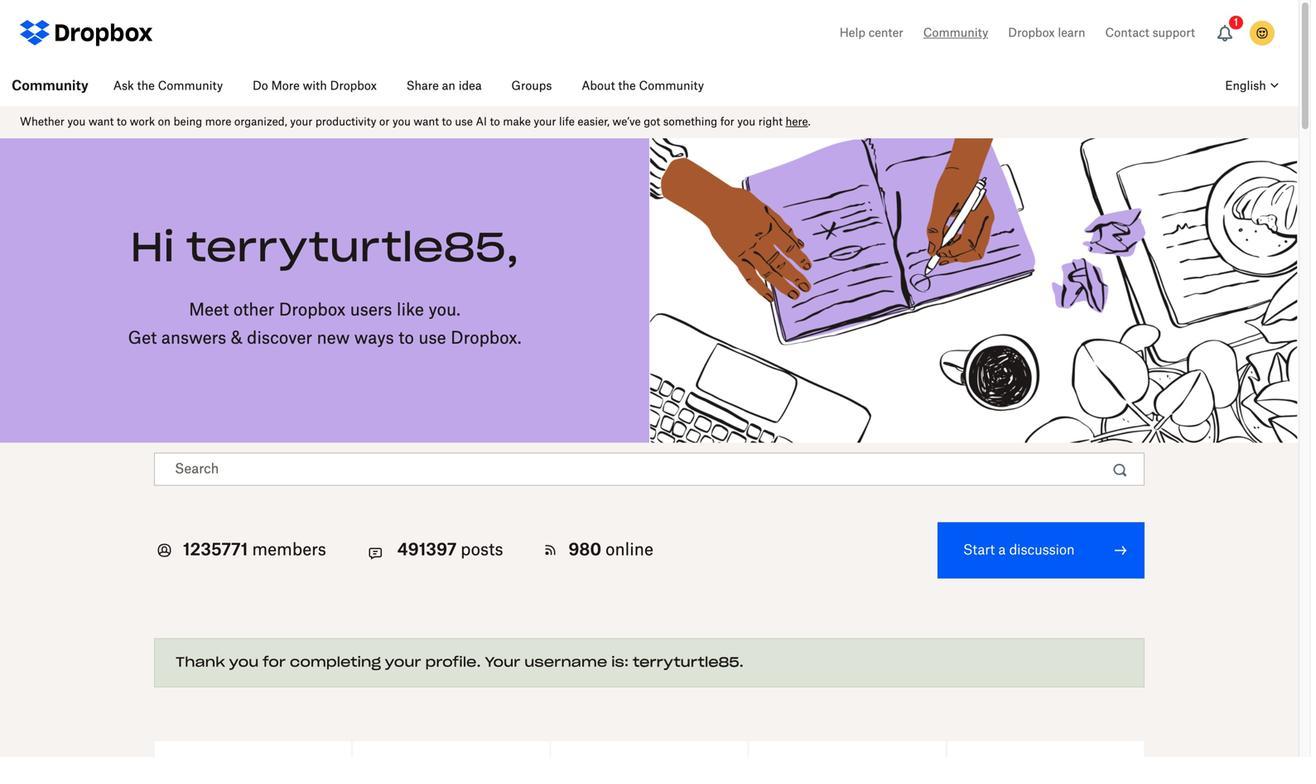 Task type: vqa. For each thing, say whether or not it's contained in the screenshot.
the Do to the middle
no



Task type: describe. For each thing, give the bounding box(es) containing it.
about the community link
[[569, 66, 717, 106]]

help center
[[840, 27, 904, 39]]

the for ask
[[137, 80, 155, 92]]

get
[[128, 331, 157, 347]]

1235771
[[183, 542, 248, 559]]

about the community
[[582, 80, 704, 92]]

whether you want to work on being more organized, your productivity or you want to use ai to make your life easier, we've got something for you right here .
[[20, 117, 811, 128]]

dropbox learn
[[1008, 27, 1086, 39]]

do more with dropbox
[[253, 80, 377, 92]]

or
[[379, 117, 390, 128]]

community right center on the right of the page
[[923, 27, 989, 39]]

answers
[[161, 331, 226, 347]]

more
[[271, 80, 300, 92]]

center
[[869, 27, 904, 39]]

you right or
[[393, 117, 411, 128]]

1 horizontal spatial community link
[[923, 23, 989, 43]]

491397 posts
[[397, 542, 503, 559]]

dropbox learn link
[[1008, 23, 1086, 43]]

like
[[397, 302, 424, 319]]

terryturtle85
[[633, 656, 740, 669]]

users
[[350, 302, 392, 319]]

whether
[[20, 117, 64, 128]]

2 vertical spatial dropbox
[[279, 302, 346, 319]]

terryturtle85,
[[186, 230, 519, 269]]

meet other dropbox users like you.
[[189, 302, 461, 319]]

do more with dropbox link
[[239, 66, 390, 106]]

ask the community
[[113, 80, 223, 92]]

1 horizontal spatial your
[[385, 656, 421, 669]]

help
[[840, 27, 866, 39]]

to left ai
[[442, 117, 452, 128]]

1
[[1234, 18, 1239, 28]]

username
[[525, 656, 607, 669]]

ask
[[113, 80, 134, 92]]

community inside community link
[[12, 80, 88, 93]]

ai
[[476, 117, 487, 128]]

1 vertical spatial community link
[[0, 66, 100, 106]]

meet
[[189, 302, 229, 319]]

life
[[559, 117, 575, 128]]

productivity
[[315, 117, 376, 128]]

1235771 members
[[183, 542, 326, 559]]

thank you for completing your profile. your username is: terryturtle85 .
[[176, 656, 744, 669]]

on
[[158, 117, 171, 128]]

start
[[963, 544, 995, 557]]

980
[[569, 542, 602, 559]]

idea
[[459, 80, 482, 92]]

dropbox inside dropbox learn link
[[1008, 27, 1055, 39]]

groups
[[511, 80, 552, 92]]

you right whether
[[67, 117, 86, 128]]

ways
[[354, 331, 394, 347]]

hi terryturtle85,
[[130, 230, 519, 269]]

1 vertical spatial use
[[419, 331, 446, 347]]

a
[[999, 544, 1006, 557]]

dropbox inside do more with dropbox link
[[330, 80, 377, 92]]

start a discussion
[[963, 544, 1075, 557]]

work
[[130, 117, 155, 128]]

get answers & discover new ways to use dropbox.
[[128, 331, 521, 347]]

0 horizontal spatial your
[[290, 117, 313, 128]]

with
[[303, 80, 327, 92]]

community up 'something'
[[639, 80, 704, 92]]

help center link
[[840, 23, 904, 43]]

Search text field
[[154, 453, 1145, 486]]

thank
[[176, 656, 225, 669]]



Task type: locate. For each thing, give the bounding box(es) containing it.
we've
[[613, 117, 641, 128]]

being
[[174, 117, 202, 128]]

1 want from the left
[[89, 117, 114, 128]]

0 horizontal spatial use
[[419, 331, 446, 347]]

1 horizontal spatial for
[[720, 117, 735, 128]]

want
[[89, 117, 114, 128], [414, 117, 439, 128]]

members
[[252, 542, 326, 559]]

right
[[759, 117, 783, 128]]

contact support link
[[1106, 23, 1195, 43]]

woman with dark skin uses pen to write and circle content in notebook image
[[649, 138, 1299, 443]]

980 online
[[569, 542, 654, 559]]

your
[[485, 656, 521, 669]]

0 vertical spatial use
[[455, 117, 473, 128]]

learn
[[1058, 27, 1086, 39]]

share
[[406, 80, 439, 92]]

491397
[[397, 542, 457, 559]]

ask the community link
[[100, 66, 236, 106]]

1 vertical spatial for
[[263, 656, 286, 669]]

something
[[663, 117, 718, 128]]

None submit
[[1106, 460, 1139, 480]]

to left the work
[[117, 117, 127, 128]]

the right ask on the top of page
[[137, 80, 155, 92]]

1 vertical spatial dropbox
[[330, 80, 377, 92]]

dropbox.
[[451, 331, 521, 347]]

community link right center on the right of the page
[[923, 23, 989, 43]]

0 horizontal spatial community link
[[0, 66, 100, 106]]

2 the from the left
[[618, 80, 636, 92]]

discussion
[[1009, 544, 1075, 557]]

share an idea
[[406, 80, 482, 92]]

for left the completing
[[263, 656, 286, 669]]

posts
[[461, 542, 503, 559]]

1 horizontal spatial want
[[414, 117, 439, 128]]

online
[[606, 542, 654, 559]]

community link
[[923, 23, 989, 43], [0, 66, 100, 106]]

got
[[644, 117, 660, 128]]

other
[[233, 302, 274, 319]]

contact
[[1106, 27, 1150, 39]]

use down you.
[[419, 331, 446, 347]]

want down share
[[414, 117, 439, 128]]

groups link
[[498, 66, 565, 106]]

1 horizontal spatial the
[[618, 80, 636, 92]]

want left the work
[[89, 117, 114, 128]]

you left right
[[737, 117, 756, 128]]

0 horizontal spatial .
[[740, 656, 744, 669]]

0 horizontal spatial the
[[137, 80, 155, 92]]

0 vertical spatial for
[[720, 117, 735, 128]]

to
[[117, 117, 127, 128], [442, 117, 452, 128], [490, 117, 500, 128], [399, 331, 414, 347]]

1 horizontal spatial .
[[808, 117, 811, 128]]

2 want from the left
[[414, 117, 439, 128]]

1 vertical spatial .
[[740, 656, 744, 669]]

.
[[808, 117, 811, 128], [740, 656, 744, 669]]

easier,
[[578, 117, 610, 128]]

profile.
[[425, 656, 481, 669]]

you right thank
[[229, 656, 259, 669]]

to right ai
[[490, 117, 500, 128]]

english
[[1225, 80, 1266, 92]]

community
[[923, 27, 989, 39], [12, 80, 88, 93], [158, 80, 223, 92], [639, 80, 704, 92]]

here link
[[786, 117, 808, 128]]

organized,
[[234, 117, 287, 128]]

dropbox
[[1008, 27, 1055, 39], [330, 80, 377, 92], [279, 302, 346, 319]]

you
[[67, 117, 86, 128], [393, 117, 411, 128], [737, 117, 756, 128], [229, 656, 259, 669]]

support
[[1153, 27, 1195, 39]]

community up whether
[[12, 80, 88, 93]]

your left the profile.
[[385, 656, 421, 669]]

completing
[[290, 656, 381, 669]]

2 horizontal spatial your
[[534, 117, 556, 128]]

here
[[786, 117, 808, 128]]

community up 'being'
[[158, 80, 223, 92]]

your down do more with dropbox
[[290, 117, 313, 128]]

1 the from the left
[[137, 80, 155, 92]]

share an idea link
[[393, 66, 495, 106]]

an
[[442, 80, 456, 92]]

for right 'something'
[[720, 117, 735, 128]]

do
[[253, 80, 268, 92]]

&
[[231, 331, 242, 347]]

dropbox up get answers & discover new ways to use dropbox.
[[279, 302, 346, 319]]

the for about
[[618, 80, 636, 92]]

more
[[205, 117, 231, 128]]

new
[[317, 331, 350, 347]]

0 horizontal spatial for
[[263, 656, 286, 669]]

hi
[[130, 230, 175, 269]]

use left ai
[[455, 117, 473, 128]]

dropbox left "learn"
[[1008, 27, 1055, 39]]

0 vertical spatial dropbox
[[1008, 27, 1055, 39]]

0 vertical spatial .
[[808, 117, 811, 128]]

make
[[503, 117, 531, 128]]

contact support
[[1106, 27, 1195, 39]]

your
[[290, 117, 313, 128], [534, 117, 556, 128], [385, 656, 421, 669]]

use
[[455, 117, 473, 128], [419, 331, 446, 347]]

about
[[582, 80, 615, 92]]

to down like
[[399, 331, 414, 347]]

is:
[[611, 656, 629, 669]]

for
[[720, 117, 735, 128], [263, 656, 286, 669]]

the
[[137, 80, 155, 92], [618, 80, 636, 92]]

discover
[[247, 331, 312, 347]]

your left the life
[[534, 117, 556, 128]]

terryturtle85 image
[[1250, 21, 1275, 46]]

0 horizontal spatial want
[[89, 117, 114, 128]]

community link up whether
[[0, 66, 100, 106]]

0 vertical spatial community link
[[923, 23, 989, 43]]

dropbox up productivity
[[330, 80, 377, 92]]

1 horizontal spatial use
[[455, 117, 473, 128]]

the right the about at the top left of the page
[[618, 80, 636, 92]]

start a discussion link
[[938, 522, 1145, 579]]

you.
[[429, 302, 461, 319]]



